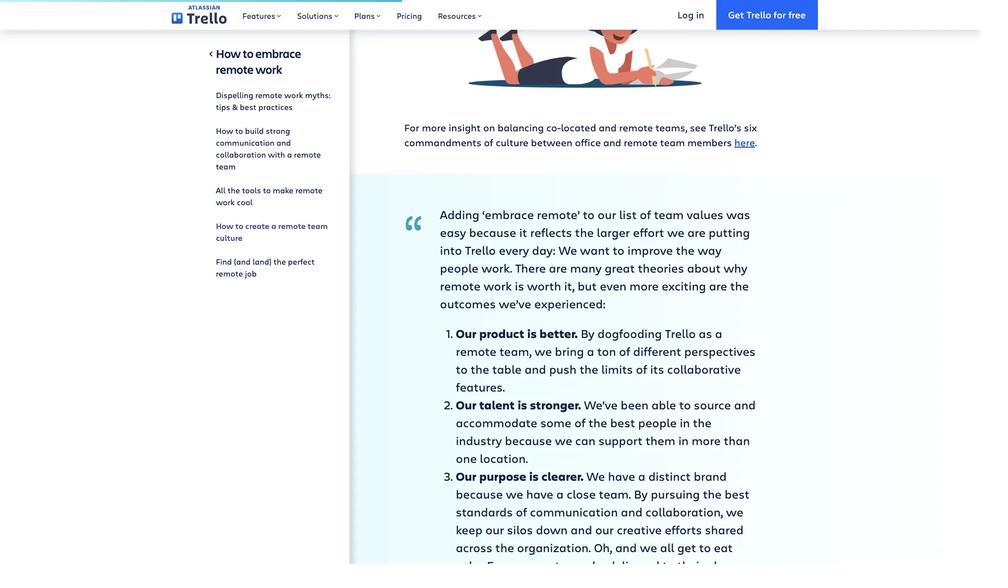 Task type: vqa. For each thing, say whether or not it's contained in the screenshot.
Social added
no



Task type: locate. For each thing, give the bounding box(es) containing it.
communication up collaboration
[[216, 137, 275, 148]]

team down collaboration
[[216, 161, 236, 172]]

culture down the balancing
[[496, 136, 529, 149]]

putting
[[709, 224, 750, 241]]

0 vertical spatial people
[[440, 260, 479, 276]]

.
[[755, 136, 757, 149]]

our for by dogfooding trello as a remote team, we bring a ton of different perspectives to the table and push the limits of its collaborative features.
[[456, 326, 477, 342]]

is left clearer.
[[529, 469, 539, 485]]

our down the standards
[[486, 522, 504, 538]]

remote up 'outcomes'
[[440, 278, 481, 294]]

1 horizontal spatial people
[[638, 415, 677, 431]]

0 horizontal spatial culture
[[216, 233, 243, 243]]

remote right 'with'
[[294, 149, 321, 160]]

0 horizontal spatial best
[[240, 102, 257, 112]]

is
[[515, 278, 524, 294], [527, 326, 537, 342], [518, 397, 527, 413], [529, 469, 539, 485]]

the right all
[[228, 185, 240, 195]]

1 horizontal spatial culture
[[496, 136, 529, 149]]

resources button
[[430, 0, 490, 30]]

remote up dispelling
[[216, 61, 254, 77]]

(and
[[234, 256, 251, 267]]

delivered
[[608, 558, 660, 564]]

1 vertical spatial culture
[[216, 233, 243, 243]]

ton
[[597, 343, 616, 360]]

trello up work.
[[465, 242, 496, 259]]

0 vertical spatial have
[[608, 468, 635, 485]]

trello left for
[[747, 8, 771, 21]]

best inside we have a distinct brand because we have a close team. by pursuing the best standards of communication and collaboration, we keep our silos down and our creative efforts shared across the organization. oh, and we all get to eat cake. everyone gets a cake delivered to their pla
[[725, 486, 750, 502]]

our down one
[[456, 469, 477, 485]]

2 horizontal spatial more
[[692, 433, 721, 449]]

1 vertical spatial best
[[610, 415, 635, 431]]

features button
[[235, 0, 289, 30]]

2 vertical spatial trello
[[665, 325, 696, 342]]

the
[[228, 185, 240, 195], [575, 224, 594, 241], [676, 242, 695, 259], [274, 256, 286, 267], [730, 278, 749, 294], [471, 361, 489, 378], [580, 361, 598, 378], [589, 415, 607, 431], [693, 415, 712, 431], [703, 486, 722, 502], [496, 540, 514, 556]]

all
[[660, 540, 675, 556]]

people up them
[[638, 415, 677, 431]]

remote down product
[[456, 343, 497, 360]]

the up "features."
[[471, 361, 489, 378]]

a right gets
[[569, 558, 576, 564]]

for
[[404, 121, 419, 135]]

team down teams,
[[660, 136, 685, 149]]

and right source
[[734, 397, 756, 413]]

0 vertical spatial our
[[456, 326, 477, 342]]

best inside dispelling remote work myths: tips & best practices
[[240, 102, 257, 112]]

1 horizontal spatial have
[[608, 468, 635, 485]]

1 vertical spatial our
[[456, 397, 477, 413]]

0 vertical spatial in
[[696, 8, 704, 21]]

even
[[600, 278, 627, 294]]

land)
[[253, 256, 272, 267]]

we up close
[[587, 468, 605, 485]]

2 horizontal spatial best
[[725, 486, 750, 502]]

1 horizontal spatial best
[[610, 415, 635, 431]]

more down theories
[[630, 278, 659, 294]]

we down some
[[555, 433, 572, 449]]

remote up practices
[[255, 90, 282, 100]]

to inside by dogfooding trello as a remote team, we bring a ton of different perspectives to the table and push the limits of its collaborative features.
[[456, 361, 468, 378]]

a inside how to build strong communication and collaboration with a remote team
[[287, 149, 292, 160]]

of up can
[[575, 415, 586, 431]]

0 vertical spatial trello
[[747, 8, 771, 21]]

more inside for more insight on balancing co-located and remote teams, see trello's six commandments of culture between office and remote team members
[[422, 121, 446, 135]]

different
[[633, 343, 681, 360]]

1 vertical spatial how
[[216, 125, 233, 136]]

0 horizontal spatial by
[[581, 325, 595, 342]]

into
[[440, 242, 462, 259]]

features.
[[456, 379, 505, 395]]

we left the all
[[640, 540, 657, 556]]

we right effort
[[667, 224, 685, 241]]

0 horizontal spatial communication
[[216, 137, 275, 148]]

team,
[[500, 343, 532, 360]]

0 horizontal spatial have
[[526, 486, 554, 502]]

it
[[519, 224, 527, 241]]

we up shared
[[726, 504, 744, 520]]

our for we have a distinct brand because we have a close team. by pursuing the best standards of communication and collaboration, we keep our silos down and our creative efforts shared across the organization. oh, and we all get to eat cake. everyone gets a cake delivered to their pla
[[456, 469, 477, 485]]

0 vertical spatial because
[[469, 224, 516, 241]]

team.
[[599, 486, 631, 502]]

2 vertical spatial best
[[725, 486, 750, 502]]

1 vertical spatial have
[[526, 486, 554, 502]]

are up the it,
[[549, 260, 567, 276]]

because up the standards
[[456, 486, 503, 502]]

1 horizontal spatial communication
[[530, 504, 618, 520]]

is for team,
[[527, 326, 537, 342]]

0 vertical spatial by
[[581, 325, 595, 342]]

because down 'embrace
[[469, 224, 516, 241]]

day:
[[532, 242, 556, 259]]

team up effort
[[654, 206, 684, 223]]

page progress progress bar
[[0, 0, 402, 2]]

to inside "all the tools to make remote work cool"
[[263, 185, 271, 195]]

co-
[[547, 121, 561, 135]]

how inside how to embrace remote work
[[216, 46, 241, 61]]

our down 'outcomes'
[[456, 326, 477, 342]]

we inside we've been able to source and accommodate some of the best people in the industry because we can support them in more than one location.
[[555, 433, 572, 449]]

to right able
[[679, 397, 691, 413]]

2 vertical spatial because
[[456, 486, 503, 502]]

a down clearer.
[[557, 486, 564, 502]]

0 vertical spatial how
[[216, 46, 241, 61]]

to right remote' on the top right of the page
[[583, 206, 595, 223]]

we down better.
[[535, 343, 552, 360]]

is up team,
[[527, 326, 537, 342]]

work down work.
[[484, 278, 512, 294]]

and down strong
[[277, 137, 291, 148]]

2 horizontal spatial trello
[[747, 8, 771, 21]]

and inside by dogfooding trello as a remote team, we bring a ton of different perspectives to the table and push the limits of its collaborative features.
[[525, 361, 546, 378]]

remote inside how to build strong communication and collaboration with a remote team
[[294, 149, 321, 160]]

2 vertical spatial more
[[692, 433, 721, 449]]

find
[[216, 256, 232, 267]]

2 vertical spatial how
[[216, 221, 233, 232]]

create
[[245, 221, 270, 232]]

adding 'embrace remote' to our list of team values was easy because it reflects the larger effort we are putting into trello every day: we want to improve the way people work. there are many great theories about why remote work is worth it, but even more exciting are the outcomes we've experienced:
[[440, 206, 750, 312]]

the left way
[[676, 242, 695, 259]]

we right day: on the top of page
[[559, 242, 577, 259]]

by up bring
[[581, 325, 595, 342]]

trello inside by dogfooding trello as a remote team, we bring a ton of different perspectives to the table and push the limits of its collaborative features.
[[665, 325, 696, 342]]

silos
[[507, 522, 533, 538]]

people
[[440, 260, 479, 276], [638, 415, 677, 431]]

2 our from the top
[[456, 397, 477, 413]]

more left than
[[692, 433, 721, 449]]

the inside "all the tools to make remote work cool"
[[228, 185, 240, 195]]

are down 'about'
[[709, 278, 727, 294]]

pricing
[[397, 10, 422, 21]]

team up the perfect
[[308, 221, 328, 232]]

more inside adding 'embrace remote' to our list of team values was easy because it reflects the larger effort we are putting into trello every day: we want to improve the way people work. there are many great theories about why remote work is worth it, but even more exciting are the outcomes we've experienced:
[[630, 278, 659, 294]]

a left distinct
[[638, 468, 646, 485]]

push
[[549, 361, 577, 378]]

get
[[678, 540, 696, 556]]

remote inside by dogfooding trello as a remote team, we bring a ton of different perspectives to the table and push the limits of its collaborative features.
[[456, 343, 497, 360]]

1 horizontal spatial we
[[587, 468, 605, 485]]

we have a distinct brand because we have a close team. by pursuing the best standards of communication and collaboration, we keep our silos down and our creative efforts shared across the organization. oh, and we all get to eat cake. everyone gets a cake delivered to their pla
[[456, 468, 755, 564]]

3 how from the top
[[216, 221, 233, 232]]

to up "features."
[[456, 361, 468, 378]]

remote down all the tools to make remote work cool link
[[278, 221, 306, 232]]

to
[[243, 46, 254, 61], [235, 125, 243, 136], [263, 185, 271, 195], [583, 206, 595, 223], [235, 221, 243, 232], [613, 242, 625, 259], [456, 361, 468, 378], [679, 397, 691, 413], [699, 540, 711, 556], [663, 558, 675, 564]]

are down values
[[688, 224, 706, 241]]

to down the all
[[663, 558, 675, 564]]

of right list
[[640, 206, 651, 223]]

because
[[469, 224, 516, 241], [505, 433, 552, 449], [456, 486, 503, 502]]

how up dispelling
[[216, 46, 241, 61]]

tips
[[216, 102, 230, 112]]

all the tools to make remote work cool link
[[216, 181, 333, 212]]

and inside how to build strong communication and collaboration with a remote team
[[277, 137, 291, 148]]

remote inside dispelling remote work myths: tips & best practices
[[255, 90, 282, 100]]

of
[[484, 136, 493, 149], [640, 206, 651, 223], [619, 343, 630, 360], [636, 361, 647, 378], [575, 415, 586, 431], [516, 504, 527, 520]]

0 horizontal spatial trello
[[465, 242, 496, 259]]

our up oh,
[[595, 522, 614, 538]]

how down tips
[[216, 125, 233, 136]]

easy
[[440, 224, 466, 241]]

and down team,
[[525, 361, 546, 378]]

theories
[[638, 260, 684, 276]]

because inside adding 'embrace remote' to our list of team values was easy because it reflects the larger effort we are putting into trello every day: we want to improve the way people work. there are many great theories about why remote work is worth it, but even more exciting are the outcomes we've experienced:
[[469, 224, 516, 241]]

because inside we've been able to source and accommodate some of the best people in the industry because we can support them in more than one location.
[[505, 433, 552, 449]]

located
[[561, 121, 596, 135]]

dispelling
[[216, 90, 253, 100]]

list
[[619, 206, 637, 223]]

our inside adding 'embrace remote' to our list of team values was easy because it reflects the larger effort we are putting into trello every day: we want to improve the way people work. there are many great theories about why remote work is worth it, but even more exciting are the outcomes we've experienced:
[[598, 206, 616, 223]]

more
[[422, 121, 446, 135], [630, 278, 659, 294], [692, 433, 721, 449]]

more up commandments
[[422, 121, 446, 135]]

of inside for more insight on balancing co-located and remote teams, see trello's six commandments of culture between office and remote team members
[[484, 136, 493, 149]]

is for accommodate
[[518, 397, 527, 413]]

culture inside the how to create a remote team culture
[[216, 233, 243, 243]]

0 vertical spatial more
[[422, 121, 446, 135]]

1 vertical spatial in
[[680, 415, 690, 431]]

because inside we have a distinct brand because we have a close team. by pursuing the best standards of communication and collaboration, we keep our silos down and our creative efforts shared across the organization. oh, and we all get to eat cake. everyone gets a cake delivered to their pla
[[456, 486, 503, 502]]

0 horizontal spatial we
[[559, 242, 577, 259]]

remote down find
[[216, 268, 243, 279]]

1 vertical spatial because
[[505, 433, 552, 449]]

team inside the how to create a remote team culture
[[308, 221, 328, 232]]

of inside adding 'embrace remote' to our list of team values was easy because it reflects the larger effort we are putting into trello every day: we want to improve the way people work. there are many great theories about why remote work is worth it, but even more exciting are the outcomes we've experienced:
[[640, 206, 651, 223]]

is up we've
[[515, 278, 524, 294]]

0 horizontal spatial people
[[440, 260, 479, 276]]

collaborative
[[667, 361, 741, 378]]

best right &
[[240, 102, 257, 112]]

we've
[[584, 397, 618, 413]]

how to build strong communication and collaboration with a remote team
[[216, 125, 321, 172]]

to left build
[[235, 125, 243, 136]]

and up delivered
[[615, 540, 637, 556]]

work inside how to embrace remote work
[[256, 61, 282, 77]]

work up dispelling remote work myths: tips & best practices
[[256, 61, 282, 77]]

have down our purpose is clearer.
[[526, 486, 554, 502]]

distinct
[[649, 468, 691, 485]]

1 vertical spatial trello
[[465, 242, 496, 259]]

1 horizontal spatial more
[[630, 278, 659, 294]]

every
[[499, 242, 529, 259]]

1 horizontal spatial by
[[634, 486, 648, 502]]

1 vertical spatial are
[[549, 260, 567, 276]]

our down "features."
[[456, 397, 477, 413]]

2 vertical spatial our
[[456, 469, 477, 485]]

log in link
[[666, 0, 716, 30]]

more inside we've been able to source and accommodate some of the best people in the industry because we can support them in more than one location.
[[692, 433, 721, 449]]

to up great
[[613, 242, 625, 259]]

about
[[687, 260, 721, 276]]

keep
[[456, 522, 483, 538]]

1 vertical spatial communication
[[530, 504, 618, 520]]

team inside how to build strong communication and collaboration with a remote team
[[216, 161, 236, 172]]

have up team.
[[608, 468, 635, 485]]

by right team.
[[634, 486, 648, 502]]

is right talent
[[518, 397, 527, 413]]

0 vertical spatial we
[[559, 242, 577, 259]]

remote
[[216, 61, 254, 77], [255, 90, 282, 100], [619, 121, 653, 135], [624, 136, 658, 149], [294, 149, 321, 160], [296, 185, 323, 195], [278, 221, 306, 232], [216, 268, 243, 279], [440, 278, 481, 294], [456, 343, 497, 360]]

we
[[667, 224, 685, 241], [535, 343, 552, 360], [555, 433, 572, 449], [506, 486, 523, 502], [726, 504, 744, 520], [640, 540, 657, 556]]

and up creative
[[621, 504, 643, 520]]

organization.
[[517, 540, 591, 556]]

2 how from the top
[[216, 125, 233, 136]]

to left "create"
[[235, 221, 243, 232]]

3 our from the top
[[456, 469, 477, 485]]

our for we've been able to source and accommodate some of the best people in the industry because we can support them in more than one location.
[[456, 397, 477, 413]]

we inside by dogfooding trello as a remote team, we bring a ton of different perspectives to the table and push the limits of its collaborative features.
[[535, 343, 552, 360]]

1 vertical spatial people
[[638, 415, 677, 431]]

creative
[[617, 522, 662, 538]]

our up larger
[[598, 206, 616, 223]]

plans
[[354, 10, 375, 21]]

1 vertical spatial by
[[634, 486, 648, 502]]

work up practices
[[284, 90, 303, 100]]

how to embrace remote work link
[[216, 46, 333, 81]]

we
[[559, 242, 577, 259], [587, 468, 605, 485]]

&
[[232, 102, 238, 112]]

0 horizontal spatial more
[[422, 121, 446, 135]]

of inside we have a distinct brand because we have a close team. by pursuing the best standards of communication and collaboration, we keep our silos down and our creative efforts shared across the organization. oh, and we all get to eat cake. everyone gets a cake delivered to their pla
[[516, 504, 527, 520]]

perfect
[[288, 256, 315, 267]]

remote right make
[[296, 185, 323, 195]]

a right 'with'
[[287, 149, 292, 160]]

standards
[[456, 504, 513, 520]]

six
[[744, 121, 757, 135]]

want
[[580, 242, 610, 259]]

1 horizontal spatial trello
[[665, 325, 696, 342]]

0 vertical spatial communication
[[216, 137, 275, 148]]

remote left teams,
[[619, 121, 653, 135]]

the right land)
[[274, 256, 286, 267]]

how to embrace remote work
[[216, 46, 301, 77]]

2 vertical spatial are
[[709, 278, 727, 294]]

of down on
[[484, 136, 493, 149]]

to right 'tools'
[[263, 185, 271, 195]]

a right "create"
[[271, 221, 276, 232]]

here link
[[735, 136, 755, 149]]

how left "create"
[[216, 221, 233, 232]]

best up support
[[610, 415, 635, 431]]

trello's
[[709, 121, 742, 135]]

0 vertical spatial culture
[[496, 136, 529, 149]]

work
[[256, 61, 282, 77], [284, 90, 303, 100], [216, 197, 235, 207], [484, 278, 512, 294]]

1 how from the top
[[216, 46, 241, 61]]

best down brand
[[725, 486, 750, 502]]

how inside the how to create a remote team culture
[[216, 221, 233, 232]]

better.
[[540, 326, 578, 342]]

of up silos
[[516, 504, 527, 520]]

trello left as
[[665, 325, 696, 342]]

0 vertical spatial best
[[240, 102, 257, 112]]

work down all
[[216, 197, 235, 207]]

how inside how to build strong communication and collaboration with a remote team
[[216, 125, 233, 136]]

by inside by dogfooding trello as a remote team, we bring a ton of different perspectives to the table and push the limits of its collaborative features.
[[581, 325, 595, 342]]

is inside adding 'embrace remote' to our list of team values was easy because it reflects the larger effort we are putting into trello every day: we want to improve the way people work. there are many great theories about why remote work is worth it, but even more exciting are the outcomes we've experienced:
[[515, 278, 524, 294]]

1 vertical spatial we
[[587, 468, 605, 485]]

2 horizontal spatial are
[[709, 278, 727, 294]]

accommodate
[[456, 415, 537, 431]]

0 vertical spatial are
[[688, 224, 706, 241]]

dispelling remote work myths: tips & best practices
[[216, 90, 331, 112]]

2 vertical spatial in
[[679, 433, 689, 449]]

how to build strong communication and collaboration with a remote team link
[[216, 121, 333, 177]]

because up the 'location.'
[[505, 433, 552, 449]]

1 our from the top
[[456, 326, 477, 342]]

free
[[789, 8, 806, 21]]

culture inside for more insight on balancing co-located and remote teams, see trello's six commandments of culture between office and remote team members
[[496, 136, 529, 149]]

1 vertical spatial more
[[630, 278, 659, 294]]



Task type: describe. For each thing, give the bounding box(es) containing it.
outcomes
[[440, 296, 496, 312]]

0 horizontal spatial are
[[549, 260, 567, 276]]

but
[[578, 278, 597, 294]]

team inside adding 'embrace remote' to our list of team values was easy because it reflects the larger effort we are putting into trello every day: we want to improve the way people work. there are many great theories about why remote work is worth it, but even more exciting are the outcomes we've experienced:
[[654, 206, 684, 223]]

communication inside we have a distinct brand because we have a close team. by pursuing the best standards of communication and collaboration, we keep our silos down and our creative efforts shared across the organization. oh, and we all get to eat cake. everyone gets a cake delivered to their pla
[[530, 504, 618, 520]]

we've been able to source and accommodate some of the best people in the industry because we can support them in more than one location.
[[456, 397, 756, 467]]

make
[[273, 185, 294, 195]]

communication inside how to build strong communication and collaboration with a remote team
[[216, 137, 275, 148]]

find (and land) the perfect remote job link
[[216, 252, 333, 284]]

the inside find (and land) the perfect remote job
[[274, 256, 286, 267]]

the down brand
[[703, 486, 722, 502]]

dogfooding
[[598, 325, 662, 342]]

larger
[[597, 224, 630, 241]]

the up 'want'
[[575, 224, 594, 241]]

why
[[724, 260, 748, 276]]

stronger.
[[530, 397, 581, 413]]

a inside the how to create a remote team culture
[[271, 221, 276, 232]]

remote inside adding 'embrace remote' to our list of team values was easy because it reflects the larger effort we are putting into trello every day: we want to improve the way people work. there are many great theories about why remote work is worth it, but even more exciting are the outcomes we've experienced:
[[440, 278, 481, 294]]

people inside adding 'embrace remote' to our list of team values was easy because it reflects the larger effort we are putting into trello every day: we want to improve the way people work. there are many great theories about why remote work is worth it, but even more exciting are the outcomes we've experienced:
[[440, 260, 479, 276]]

way
[[698, 242, 722, 259]]

to right the get
[[699, 540, 711, 556]]

how to create a remote team culture
[[216, 221, 328, 243]]

dispelling remote work myths: tips & best practices link
[[216, 85, 333, 117]]

all the tools to make remote work cool
[[216, 185, 323, 207]]

we inside adding 'embrace remote' to our list of team values was easy because it reflects the larger effort we are putting into trello every day: we want to improve the way people work. there are many great theories about why remote work is worth it, but even more exciting are the outcomes we've experienced:
[[559, 242, 577, 259]]

how to create a remote team culture link
[[216, 216, 333, 248]]

trello inside adding 'embrace remote' to our list of team values was easy because it reflects the larger effort we are putting into trello every day: we want to improve the way people work. there are many great theories about why remote work is worth it, but even more exciting are the outcomes we've experienced:
[[465, 242, 496, 259]]

limits
[[601, 361, 633, 378]]

close
[[567, 486, 596, 502]]

of inside we've been able to source and accommodate some of the best people in the industry because we can support them in more than one location.
[[575, 415, 586, 431]]

to inside how to build strong communication and collaboration with a remote team
[[235, 125, 243, 136]]

our product is better.
[[456, 326, 578, 342]]

get
[[728, 8, 744, 21]]

of left its
[[636, 361, 647, 378]]

able
[[652, 397, 676, 413]]

here .
[[735, 136, 757, 149]]

people inside we've been able to source and accommodate some of the best people in the industry because we can support them in more than one location.
[[638, 415, 677, 431]]

we inside adding 'embrace remote' to our list of team values was easy because it reflects the larger effort we are putting into trello every day: we want to improve the way people work. there are many great theories about why remote work is worth it, but even more exciting are the outcomes we've experienced:
[[667, 224, 685, 241]]

to inside how to embrace remote work
[[243, 46, 254, 61]]

industry
[[456, 433, 502, 449]]

balancing
[[498, 121, 544, 135]]

to inside the how to create a remote team culture
[[235, 221, 243, 232]]

and right down
[[571, 522, 592, 538]]

clearer.
[[542, 469, 584, 485]]

we down our purpose is clearer.
[[506, 486, 523, 502]]

myths:
[[305, 90, 331, 100]]

everyone
[[487, 558, 538, 564]]

remote inside "all the tools to make remote work cool"
[[296, 185, 323, 195]]

it,
[[564, 278, 575, 294]]

by dogfooding trello as a remote team, we bring a ton of different perspectives to the table and push the limits of its collaborative features.
[[456, 325, 756, 395]]

to inside we've been able to source and accommodate some of the best people in the industry because we can support them in more than one location.
[[679, 397, 691, 413]]

all
[[216, 185, 226, 195]]

than
[[724, 433, 750, 449]]

atlassian trello image
[[171, 6, 227, 24]]

brand
[[694, 468, 727, 485]]

improve
[[628, 242, 673, 259]]

a right as
[[715, 325, 723, 342]]

great
[[605, 260, 635, 276]]

is for we
[[529, 469, 539, 485]]

resources
[[438, 10, 476, 21]]

location.
[[480, 450, 528, 467]]

was
[[727, 206, 750, 223]]

we inside we have a distinct brand because we have a close team. by pursuing the best standards of communication and collaboration, we keep our silos down and our creative efforts shared across the organization. oh, and we all get to eat cake. everyone gets a cake delivered to their pla
[[587, 468, 605, 485]]

product
[[479, 326, 525, 342]]

remote down teams,
[[624, 136, 658, 149]]

a left ton
[[587, 343, 594, 360]]

the down why on the top
[[730, 278, 749, 294]]

efforts
[[665, 522, 702, 538]]

for more insight on balancing co-located and remote teams, see trello's six commandments of culture between office and remote team members
[[404, 121, 757, 149]]

1 horizontal spatial are
[[688, 224, 706, 241]]

them
[[646, 433, 676, 449]]

teams,
[[656, 121, 688, 135]]

remote inside how to embrace remote work
[[216, 61, 254, 77]]

the down ton
[[580, 361, 598, 378]]

eat
[[714, 540, 733, 556]]

how for how to build strong communication and collaboration with a remote team
[[216, 125, 233, 136]]

bring
[[555, 343, 584, 360]]

the down source
[[693, 415, 712, 431]]

pricing link
[[389, 0, 430, 30]]

how for how to create a remote team culture
[[216, 221, 233, 232]]

with
[[268, 149, 285, 160]]

and inside we've been able to source and accommodate some of the best people in the industry because we can support them in more than one location.
[[734, 397, 756, 413]]

one
[[456, 450, 477, 467]]

here
[[735, 136, 755, 149]]

values
[[687, 206, 724, 223]]

'embrace
[[483, 206, 534, 223]]

the down "we've" in the bottom of the page
[[589, 415, 607, 431]]

effort
[[633, 224, 664, 241]]

collaboration,
[[646, 504, 723, 520]]

remote inside the how to create a remote team culture
[[278, 221, 306, 232]]

work inside "all the tools to make remote work cool"
[[216, 197, 235, 207]]

reflects
[[530, 224, 572, 241]]

the up everyone
[[496, 540, 514, 556]]

adding
[[440, 206, 480, 223]]

their
[[678, 558, 704, 564]]

practices
[[259, 102, 293, 112]]

by inside we have a distinct brand because we have a close team. by pursuing the best standards of communication and collaboration, we keep our silos down and our creative efforts shared across the organization. oh, and we all get to eat cake. everyone gets a cake delivered to their pla
[[634, 486, 648, 502]]

get trello for free link
[[716, 0, 818, 30]]

remote inside find (and land) the perfect remote job
[[216, 268, 243, 279]]

commandments
[[404, 136, 482, 149]]

there
[[515, 260, 546, 276]]

strong
[[266, 125, 290, 136]]

its
[[650, 361, 664, 378]]

as
[[699, 325, 712, 342]]

pursuing
[[651, 486, 700, 502]]

how for how to embrace remote work
[[216, 46, 241, 61]]

oh,
[[594, 540, 612, 556]]

job
[[245, 268, 257, 279]]

log
[[678, 8, 694, 21]]

perspectives
[[684, 343, 756, 360]]

build
[[245, 125, 264, 136]]

and right office
[[604, 136, 622, 149]]

and up office
[[599, 121, 617, 135]]

best inside we've been able to source and accommodate some of the best people in the industry because we can support them in more than one location.
[[610, 415, 635, 431]]

remote'
[[537, 206, 580, 223]]

insight
[[449, 121, 481, 135]]

plans button
[[346, 0, 389, 30]]

support
[[599, 433, 643, 449]]

work inside adding 'embrace remote' to our list of team values was easy because it reflects the larger effort we are putting into trello every day: we want to improve the way people work. there are many great theories about why remote work is worth it, but even more exciting are the outcomes we've experienced:
[[484, 278, 512, 294]]

shared
[[705, 522, 744, 538]]

on
[[483, 121, 495, 135]]

team inside for more insight on balancing co-located and remote teams, see trello's six commandments of culture between office and remote team members
[[660, 136, 685, 149]]

solutions button
[[289, 0, 346, 30]]

across
[[456, 540, 493, 556]]

we've
[[499, 296, 531, 312]]

cake.
[[456, 558, 484, 564]]

of right ton
[[619, 343, 630, 360]]

work inside dispelling remote work myths: tips & best practices
[[284, 90, 303, 100]]

some
[[540, 415, 572, 431]]

work.
[[482, 260, 512, 276]]



